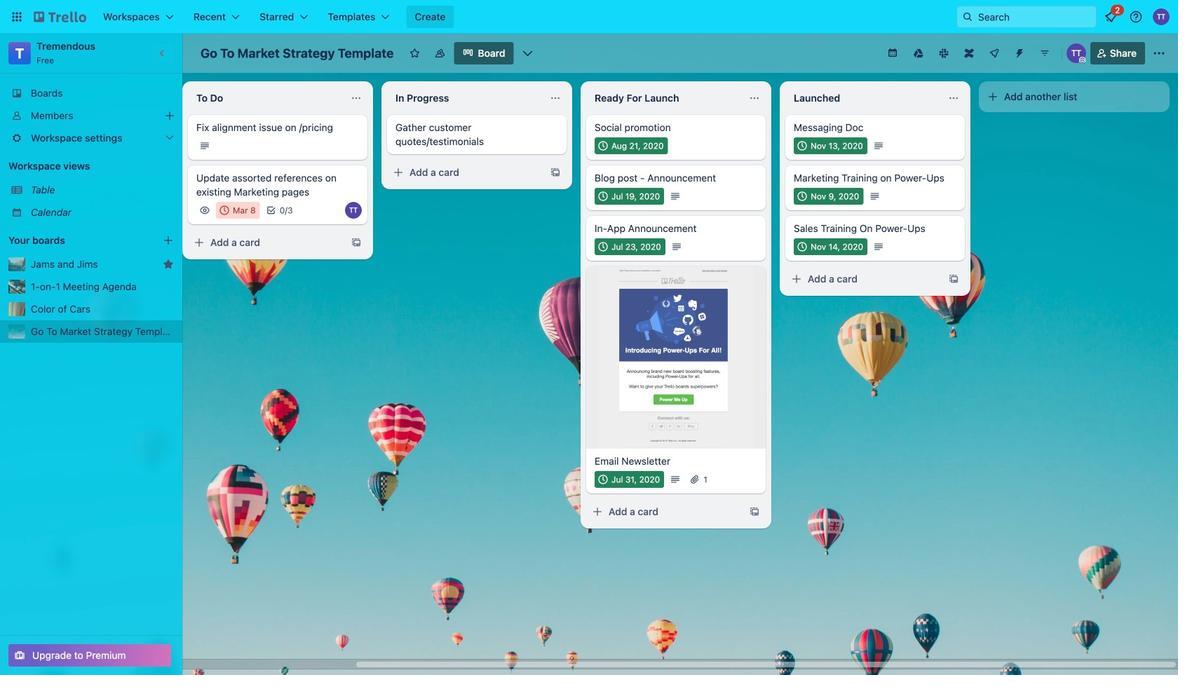 Task type: locate. For each thing, give the bounding box(es) containing it.
terry turtle (terryturtle) image
[[1154, 8, 1170, 25], [1067, 44, 1087, 63]]

show menu image
[[1153, 46, 1167, 60]]

1 horizontal spatial create from template… image
[[550, 167, 561, 178]]

terry turtle (terryturtle) image down search field
[[1067, 44, 1087, 63]]

terry turtle (terryturtle) image right open information menu "image"
[[1154, 8, 1170, 25]]

workspace visible image
[[435, 48, 446, 59]]

1 vertical spatial terry turtle (terryturtle) image
[[1067, 44, 1087, 63]]

1 horizontal spatial terry turtle (terryturtle) image
[[1154, 8, 1170, 25]]

1 vertical spatial create from template… image
[[351, 237, 362, 248]]

None text field
[[188, 87, 345, 109], [387, 87, 545, 109], [587, 87, 744, 109], [188, 87, 345, 109], [387, 87, 545, 109], [587, 87, 744, 109]]

confluence icon image
[[965, 48, 974, 58]]

None text field
[[786, 87, 943, 109]]

terry turtle (terryturtle) image
[[345, 202, 362, 219]]

star or unstar board image
[[409, 48, 421, 59]]

create from template… image
[[550, 167, 561, 178], [351, 237, 362, 248], [749, 507, 761, 518]]

automation image
[[1009, 42, 1029, 62]]

google drive icon image
[[914, 48, 924, 58]]

None checkbox
[[595, 138, 668, 154], [794, 138, 868, 154], [794, 188, 864, 205], [595, 138, 668, 154], [794, 138, 868, 154], [794, 188, 864, 205]]

starred icon image
[[163, 259, 174, 270]]

power ups image
[[989, 48, 1000, 59]]

2 horizontal spatial create from template… image
[[749, 507, 761, 518]]

Board name text field
[[194, 42, 401, 65]]

add board image
[[163, 235, 174, 246]]

None checkbox
[[595, 188, 665, 205], [216, 202, 260, 219], [595, 239, 666, 255], [794, 239, 868, 255], [595, 472, 665, 488], [595, 188, 665, 205], [216, 202, 260, 219], [595, 239, 666, 255], [794, 239, 868, 255], [595, 472, 665, 488]]



Task type: describe. For each thing, give the bounding box(es) containing it.
slack icon image
[[939, 48, 949, 58]]

workspace navigation collapse icon image
[[153, 44, 173, 63]]

this member is an admin of this board. image
[[1080, 57, 1086, 63]]

0 vertical spatial create from template… image
[[550, 167, 561, 178]]

2 notifications image
[[1103, 8, 1120, 25]]

2 vertical spatial create from template… image
[[749, 507, 761, 518]]

search image
[[963, 11, 974, 22]]

create from template… image
[[949, 274, 960, 285]]

customize views image
[[521, 46, 535, 60]]

your boards with 4 items element
[[8, 232, 142, 249]]

0 vertical spatial terry turtle (terryturtle) image
[[1154, 8, 1170, 25]]

open information menu image
[[1130, 10, 1144, 24]]

primary element
[[0, 0, 1179, 34]]

calendar power-up image
[[887, 47, 899, 58]]

0 horizontal spatial terry turtle (terryturtle) image
[[1067, 44, 1087, 63]]

0 horizontal spatial create from template… image
[[351, 237, 362, 248]]

Search field
[[974, 7, 1097, 27]]

back to home image
[[34, 6, 86, 28]]



Task type: vqa. For each thing, say whether or not it's contained in the screenshot.
text box
yes



